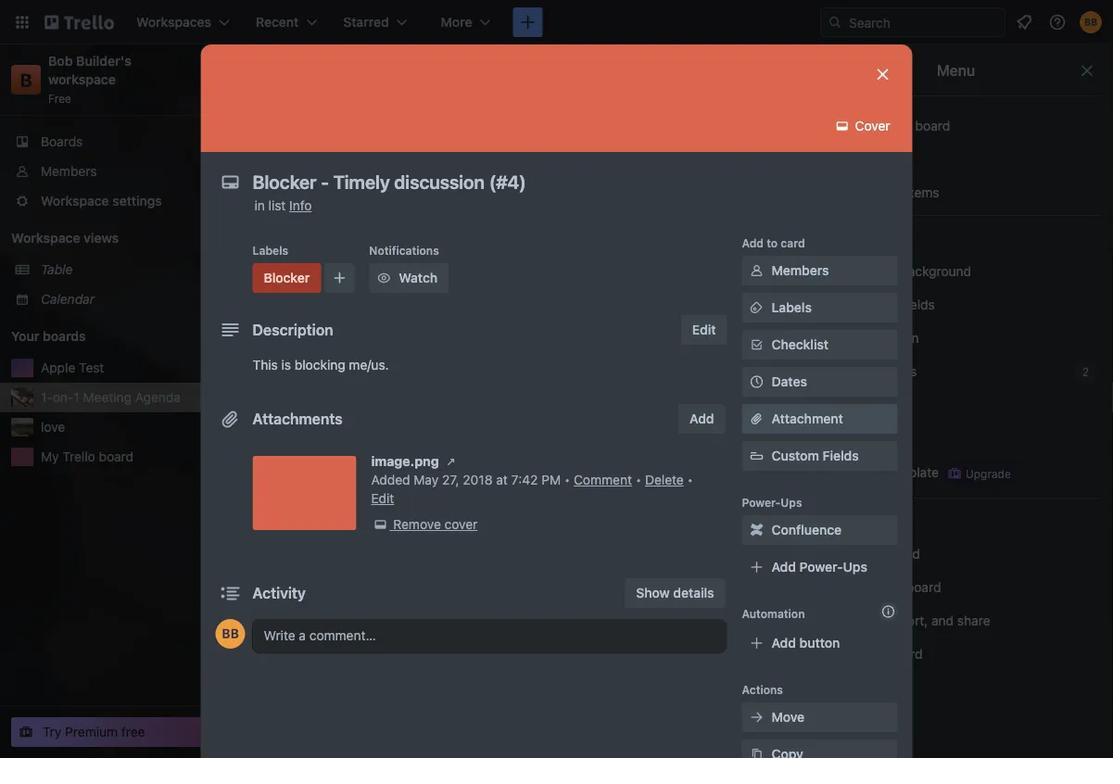 Task type: locate. For each thing, give the bounding box(es) containing it.
show details
[[636, 585, 714, 601]]

0 horizontal spatial power-
[[742, 496, 781, 509]]

27,
[[442, 472, 459, 488]]

sm image inside copy board "link"
[[821, 545, 840, 564]]

1 horizontal spatial on-
[[281, 60, 308, 80]]

change background
[[847, 264, 971, 279]]

(#3)
[[432, 508, 458, 524]]

velocity
[[670, 346, 717, 361]]

discuss - suggested topic (#3) link
[[271, 507, 478, 526]]

fields for menu
[[900, 297, 935, 312]]

delete edit
[[371, 472, 684, 506]]

Write a comment text field
[[253, 619, 727, 652]]

0 vertical spatial discuss
[[271, 508, 317, 524]]

ups up email-
[[843, 559, 867, 575]]

2 vertical spatial labels
[[847, 397, 890, 412]]

fields down can you please give feedback on the report? link
[[900, 297, 935, 312]]

1 horizontal spatial activity
[[847, 152, 895, 167]]

bob
[[48, 53, 73, 69]]

0 vertical spatial meeting
[[320, 60, 385, 80]]

color: red, title: "blocker" element up description
[[253, 263, 321, 293]]

print, export, and share
[[847, 613, 990, 628]]

0 horizontal spatial if
[[353, 592, 360, 607]]

1 vertical spatial meeting
[[83, 390, 132, 405]]

board
[[915, 118, 950, 133], [366, 342, 401, 357], [99, 449, 134, 464], [885, 546, 920, 562], [906, 580, 941, 595], [888, 646, 923, 662]]

sm image inside stickers link
[[821, 429, 840, 448]]

power-ups up 'confluence'
[[742, 496, 802, 509]]

sm image
[[566, 89, 592, 115], [833, 117, 852, 135], [747, 261, 766, 280], [375, 269, 393, 287], [747, 298, 766, 317], [821, 329, 840, 348], [442, 452, 460, 471], [747, 521, 766, 539], [747, 708, 766, 727], [747, 745, 766, 758]]

0 vertical spatial watch
[[399, 270, 438, 285]]

labels down the
[[772, 300, 812, 315]]

activity link
[[810, 145, 1102, 174]]

add down 'confluence'
[[772, 559, 796, 575]]

0 vertical spatial agenda
[[389, 60, 450, 80]]

1 horizontal spatial to
[[767, 236, 778, 249]]

0 vertical spatial edit
[[692, 322, 716, 337]]

2 horizontal spatial ups
[[893, 364, 917, 379]]

discuss
[[271, 508, 317, 524], [303, 592, 349, 607]]

labels link down the
[[742, 293, 898, 323]]

0 vertical spatial custom fields button
[[810, 290, 1102, 320]]

sm image inside 'close board' link
[[821, 645, 840, 664]]

0 horizontal spatial labels
[[253, 244, 288, 257]]

discuss left suggested
[[271, 508, 317, 524]]

1 horizontal spatial automation
[[847, 330, 919, 346]]

add for add button
[[772, 635, 796, 651]]

some
[[569, 365, 602, 380]]

members link down boards
[[0, 157, 241, 186]]

1 horizontal spatial members link
[[742, 256, 898, 285]]

1 horizontal spatial bob builder (bobbuilder40) image
[[685, 91, 711, 117]]

add left card
[[742, 236, 764, 249]]

0 horizontal spatial bob builder (bobbuilder40) image
[[215, 619, 245, 649]]

edit up velocity
[[692, 322, 716, 337]]

tooling
[[605, 365, 646, 380]]

blocker up description
[[264, 270, 310, 285]]

1 vertical spatial custom fields
[[772, 448, 859, 463]]

1 vertical spatial activity
[[253, 584, 306, 602]]

delete
[[645, 472, 684, 488]]

1 vertical spatial custom fields button
[[742, 447, 898, 465]]

watch
[[399, 270, 438, 285], [847, 513, 892, 528]]

1-on-1 meeting agenda
[[265, 60, 450, 80], [41, 390, 181, 405]]

meeting
[[320, 60, 385, 80], [83, 390, 132, 405]]

members down card
[[772, 263, 829, 278]]

None text field
[[243, 165, 855, 198]]

how to use this board
[[271, 342, 401, 357]]

1 horizontal spatial edit
[[692, 322, 716, 337]]

ups up 'confluence'
[[781, 496, 802, 509]]

0 vertical spatial automation
[[847, 330, 919, 346]]

0 horizontal spatial watch
[[399, 270, 438, 285]]

create board or workspace image
[[519, 13, 537, 32]]

custom fields button up 'automation' link
[[810, 290, 1102, 320]]

2 vertical spatial power-
[[799, 559, 843, 575]]

0 vertical spatial on-
[[281, 60, 308, 80]]

card
[[781, 236, 805, 249]]

0 horizontal spatial this
[[341, 342, 363, 357]]

automation down can you please give feedback on the report?
[[847, 330, 919, 346]]

custom fields button down attachment button
[[742, 447, 898, 465]]

power-ups
[[847, 364, 920, 379], [742, 496, 802, 509]]

sm image inside watch 'button'
[[375, 269, 393, 287]]

0 horizontal spatial meeting
[[83, 390, 132, 405]]

if left interested on the left bottom of the page
[[353, 592, 360, 607]]

1 horizontal spatial watch
[[847, 513, 892, 528]]

add board image
[[215, 329, 230, 344]]

1 vertical spatial labels
[[772, 300, 812, 315]]

i think we can improve velocity if we make some tooling changes.
[[534, 346, 748, 380]]

0 horizontal spatial edit
[[371, 491, 394, 506]]

custom fields button for menu
[[810, 290, 1102, 320]]

1 vertical spatial automation
[[742, 607, 805, 620]]

cover link
[[827, 111, 901, 141]]

move link
[[742, 703, 898, 732]]

1 horizontal spatial this
[[890, 118, 912, 133]]

email-
[[851, 580, 888, 595]]

custom fields for add to card
[[772, 448, 859, 463]]

this right about
[[890, 118, 912, 133]]

labels link
[[742, 293, 898, 323], [810, 390, 1102, 420]]

1 horizontal spatial members
[[772, 263, 829, 278]]

0 vertical spatial to
[[767, 236, 778, 249]]

1 vertical spatial agenda
[[135, 390, 181, 405]]

0 vertical spatial this
[[890, 118, 912, 133]]

sm image
[[821, 150, 840, 169], [747, 336, 766, 354], [821, 362, 840, 381], [821, 396, 840, 414], [821, 429, 840, 448], [821, 462, 840, 481], [821, 512, 840, 530], [371, 515, 390, 534], [821, 545, 840, 564], [821, 645, 840, 664]]

list
[[268, 198, 286, 213]]

1 vertical spatial custom
[[772, 448, 819, 463]]

0 vertical spatial if
[[720, 346, 728, 361]]

members
[[41, 164, 97, 179], [772, 263, 829, 278]]

custom
[[850, 297, 896, 312], [772, 448, 819, 463]]

1 horizontal spatial we
[[731, 346, 748, 361]]

image.png
[[371, 454, 439, 469]]

make
[[851, 465, 883, 480]]

1 horizontal spatial labels
[[772, 300, 812, 315]]

can
[[594, 346, 616, 361]]

add for add power-ups
[[772, 559, 796, 575]]

labels down list
[[253, 244, 288, 257]]

1 horizontal spatial meeting
[[320, 60, 385, 80]]

ups
[[893, 364, 917, 379], [781, 496, 802, 509], [843, 559, 867, 575]]

notifications
[[369, 244, 439, 257]]

custom for menu
[[850, 297, 896, 312]]

description
[[253, 321, 333, 339]]

blocker left timely
[[271, 425, 315, 440]]

1 vertical spatial fields
[[823, 448, 859, 463]]

2 vertical spatial -
[[293, 592, 299, 607]]

sm image inside activity link
[[821, 150, 840, 169]]

1 horizontal spatial agenda
[[389, 60, 450, 80]]

0 horizontal spatial agenda
[[135, 390, 181, 405]]

give
[[892, 257, 917, 272]]

we up 'some'
[[574, 346, 591, 361]]

custom fields down attachment button
[[772, 448, 859, 463]]

watch down notifications
[[399, 270, 438, 285]]

to left use
[[301, 342, 313, 357]]

changes.
[[650, 365, 704, 380]]

color: red, title: "blocker" element
[[253, 263, 321, 293], [271, 412, 311, 426]]

1 horizontal spatial power-ups
[[847, 364, 920, 379]]

sm image for power-ups
[[821, 362, 840, 381]]

power-ups up stickers
[[847, 364, 920, 379]]

sm image inside checklist "link"
[[747, 336, 766, 354]]

power- down 'confluence'
[[799, 559, 843, 575]]

custom down change
[[850, 297, 896, 312]]

labels link up stickers link
[[810, 390, 1102, 420]]

fields up make
[[823, 448, 859, 463]]

1 horizontal spatial 1-
[[265, 60, 281, 80]]

workspace
[[48, 72, 116, 87]]

cover
[[852, 118, 890, 133]]

sm image inside labels link
[[821, 396, 840, 414]]

export,
[[886, 613, 928, 628]]

fyi fyi - discuss if interested (#6)
[[271, 580, 454, 607]]

dates button
[[742, 367, 898, 397]]

1 horizontal spatial 1-on-1 meeting agenda
[[265, 60, 450, 80]]

training
[[827, 205, 872, 221]]

0 horizontal spatial automation
[[742, 607, 805, 620]]

Board name text field
[[256, 56, 459, 85]]

0 horizontal spatial 1-on-1 meeting agenda
[[41, 390, 181, 405]]

change
[[851, 264, 897, 279]]

0 vertical spatial 1-
[[265, 60, 281, 80]]

1 vertical spatial if
[[353, 592, 360, 607]]

search image
[[828, 15, 842, 30]]

1 horizontal spatial fields
[[900, 297, 935, 312]]

bob builder's workspace free
[[48, 53, 135, 105]]

0 vertical spatial fields
[[900, 297, 935, 312]]

sm image inside watch link
[[821, 512, 840, 530]]

create from template… image
[[738, 406, 753, 421]]

stickers
[[847, 431, 899, 446]]

can
[[797, 257, 821, 272]]

1 vertical spatial -
[[321, 508, 327, 524]]

we
[[574, 346, 591, 361], [731, 346, 748, 361]]

move
[[772, 709, 805, 725]]

0 vertical spatial 1-on-1 meeting agenda
[[265, 60, 450, 80]]

open information menu image
[[1048, 13, 1067, 32]]

love
[[41, 419, 65, 435]]

2 horizontal spatial labels
[[847, 397, 890, 412]]

to left card
[[767, 236, 778, 249]]

ups down 'automation' link
[[893, 364, 917, 379]]

stickers link
[[810, 424, 1102, 453]]

members link down card
[[742, 256, 898, 285]]

1 vertical spatial 1-on-1 meeting agenda
[[41, 390, 181, 405]]

add left create from template… "image" at the right
[[690, 411, 714, 426]]

1 vertical spatial on-
[[53, 390, 74, 405]]

fields for add to card
[[823, 448, 859, 463]]

0 vertical spatial labels
[[253, 244, 288, 257]]

edit up discuss - suggested topic (#3) link
[[371, 491, 394, 506]]

1 vertical spatial 1-
[[41, 390, 53, 405]]

color: red, title: "blocker" element down is
[[271, 412, 311, 426]]

table
[[41, 262, 73, 277]]

1 vertical spatial bob builder (bobbuilder40) image
[[215, 619, 245, 649]]

1 horizontal spatial if
[[720, 346, 728, 361]]

i think we can improve velocity if we make some tooling changes. link
[[534, 345, 749, 382]]

your boards with 4 items element
[[11, 325, 187, 348]]

0 vertical spatial -
[[319, 425, 325, 440]]

edit inside delete edit
[[371, 491, 394, 506]]

0 vertical spatial custom
[[850, 297, 896, 312]]

- inside blocker blocker - timely discussion (#4)
[[319, 425, 325, 440]]

1 vertical spatial power-ups
[[742, 496, 802, 509]]

- inside fyi fyi - discuss if interested (#6)
[[293, 592, 299, 607]]

board up print, export, and share
[[906, 580, 941, 595]]

add
[[742, 236, 764, 249], [690, 411, 714, 426], [772, 559, 796, 575], [772, 635, 796, 651]]

add power-ups link
[[742, 552, 898, 582]]

topic
[[398, 508, 428, 524]]

power-
[[851, 364, 893, 379], [742, 496, 781, 509], [799, 559, 843, 575]]

1 vertical spatial discuss
[[303, 592, 349, 607]]

custom down attachment on the right of the page
[[772, 448, 819, 463]]

2018
[[463, 472, 493, 488]]

watch up "copy"
[[847, 513, 892, 528]]

how
[[271, 342, 297, 357]]

sm image for close board
[[821, 645, 840, 664]]

sm image inside members link
[[747, 261, 766, 280]]

power- down checklist "link"
[[851, 364, 893, 379]]

watch inside 'button'
[[399, 270, 438, 285]]

automation up add button
[[742, 607, 805, 620]]

0 horizontal spatial fields
[[823, 448, 859, 463]]

0 horizontal spatial we
[[574, 346, 591, 361]]

add to card
[[742, 236, 805, 249]]

1 vertical spatial ups
[[781, 496, 802, 509]]

boards link
[[0, 127, 241, 157]]

1 inside board name text box
[[308, 60, 316, 80]]

0 horizontal spatial 1-
[[41, 390, 53, 405]]

copy board
[[847, 546, 920, 562]]

meeting inside board name text box
[[320, 60, 385, 80]]

if right velocity
[[720, 346, 728, 361]]

custom fields down can you please give feedback on the report?
[[850, 297, 935, 312]]

0 vertical spatial power-ups
[[847, 364, 920, 379]]

boards
[[41, 134, 83, 149]]

edit
[[692, 322, 716, 337], [371, 491, 394, 506]]

trello
[[62, 449, 95, 464]]

members down boards
[[41, 164, 97, 179]]

we right velocity
[[731, 346, 748, 361]]

fyi
[[271, 580, 288, 593], [271, 592, 290, 607]]

1 vertical spatial to
[[301, 342, 313, 357]]

please
[[849, 257, 888, 272]]

to
[[767, 236, 778, 249], [301, 342, 313, 357]]

sm image for make template
[[821, 462, 840, 481]]

0 horizontal spatial custom
[[772, 448, 819, 463]]

this up me/us.
[[341, 342, 363, 357]]

board up activity link
[[915, 118, 950, 133]]

0 vertical spatial members
[[41, 164, 97, 179]]

blocker down is
[[271, 413, 311, 426]]

0 horizontal spatial to
[[301, 342, 313, 357]]

0 vertical spatial custom fields
[[850, 297, 935, 312]]

print,
[[851, 613, 882, 628]]

(#4)
[[438, 425, 464, 440]]

0 vertical spatial color: red, title: "blocker" element
[[253, 263, 321, 293]]

custom for add to card
[[772, 448, 819, 463]]

sm image inside 'automation' link
[[821, 329, 840, 348]]

blocker - timely discussion (#4) link
[[271, 424, 478, 442]]

custom fields for menu
[[850, 297, 935, 312]]

bob builder (bobbuilder40) image
[[685, 91, 711, 117], [215, 619, 245, 649]]

1 horizontal spatial custom
[[850, 297, 896, 312]]

add left the button
[[772, 635, 796, 651]]

this inside about this board button
[[890, 118, 912, 133]]

switch to… image
[[13, 13, 32, 32]]

0 horizontal spatial power-ups
[[742, 496, 802, 509]]

builder's
[[76, 53, 131, 69]]

labels up stickers
[[847, 397, 890, 412]]

1-on-1 meeting agenda inside board name text box
[[265, 60, 450, 80]]

1-
[[265, 60, 281, 80], [41, 390, 53, 405]]

interested
[[364, 592, 424, 607]]

to for use
[[301, 342, 313, 357]]

0 horizontal spatial members link
[[0, 157, 241, 186]]

boards
[[43, 329, 86, 344]]

-
[[319, 425, 325, 440], [321, 508, 327, 524], [293, 592, 299, 607]]

power- up 'confluence'
[[742, 496, 781, 509]]

discuss left interested on the left bottom of the page
[[303, 592, 349, 607]]

1 vertical spatial this
[[341, 342, 363, 357]]

may
[[414, 472, 439, 488]]



Task type: vqa. For each thing, say whether or not it's contained in the screenshot.
"Control/Command to the bottom
no



Task type: describe. For each thing, give the bounding box(es) containing it.
1 vertical spatial power-
[[742, 496, 781, 509]]

add for add to card
[[742, 236, 764, 249]]

in list info
[[254, 198, 312, 213]]

add button
[[678, 404, 725, 434]]

template
[[886, 465, 939, 480]]

bob builder's workspace link
[[48, 53, 135, 87]]

share
[[957, 613, 990, 628]]

0 horizontal spatial ups
[[781, 496, 802, 509]]

b link
[[11, 65, 41, 95]]

1 vertical spatial watch
[[847, 513, 892, 528]]

edit inside button
[[692, 322, 716, 337]]

feedback
[[920, 257, 976, 272]]

about this board
[[851, 118, 950, 133]]

workspace
[[11, 230, 80, 246]]

can you please give feedback on the report?
[[797, 257, 994, 291]]

premium
[[65, 724, 118, 740]]

remove cover
[[393, 517, 478, 532]]

discussion
[[371, 425, 435, 440]]

bob builder (bobbuilder40) image
[[1080, 11, 1102, 33]]

items
[[907, 185, 939, 200]]

0 vertical spatial ups
[[893, 364, 917, 379]]

your boards
[[11, 329, 86, 344]]

custom fields button for add to card
[[742, 447, 898, 465]]

copy
[[851, 546, 882, 562]]

discuss inside fyi fyi - discuss if interested (#6)
[[303, 592, 349, 607]]

new training program
[[797, 205, 927, 221]]

i
[[534, 346, 537, 361]]

board up to-
[[885, 546, 920, 562]]

my
[[41, 449, 59, 464]]

blocker blocker - timely discussion (#4)
[[271, 413, 464, 440]]

add power-ups
[[772, 559, 867, 575]]

change background link
[[810, 257, 1102, 286]]

1-on-1 meeting agenda link
[[41, 388, 230, 407]]

dates
[[772, 374, 807, 389]]

upgrade button
[[943, 462, 1015, 485]]

attachment button
[[742, 404, 898, 434]]

your
[[11, 329, 39, 344]]

board down the export, at the right bottom of page
[[888, 646, 923, 662]]

background
[[900, 264, 971, 279]]

1 vertical spatial members
[[772, 263, 829, 278]]

calendar link
[[41, 290, 230, 309]]

info link
[[289, 198, 312, 213]]

b
[[20, 69, 32, 90]]

calendar
[[41, 291, 95, 307]]

upgrade
[[966, 467, 1011, 480]]

show details link
[[625, 578, 725, 608]]

1 horizontal spatial power-
[[799, 559, 843, 575]]

primary element
[[0, 0, 1113, 44]]

try premium free
[[43, 724, 145, 740]]

attachments
[[253, 410, 343, 428]]

apple
[[41, 360, 75, 375]]

on- inside board name text box
[[281, 60, 308, 80]]

automation link
[[810, 323, 1102, 353]]

blocker for blocker blocker - timely discussion (#4)
[[271, 413, 311, 426]]

copy board link
[[810, 539, 1102, 569]]

sm image for stickers
[[821, 429, 840, 448]]

try premium free button
[[11, 717, 226, 747]]

to-
[[888, 580, 906, 595]]

try
[[43, 724, 62, 740]]

1- inside 1-on-1 meeting agenda link
[[41, 390, 53, 405]]

blocker for blocker
[[264, 270, 310, 285]]

edit link
[[371, 491, 394, 506]]

agenda inside board name text box
[[389, 60, 450, 80]]

0 vertical spatial bob builder (bobbuilder40) image
[[685, 91, 711, 117]]

think
[[541, 346, 570, 361]]

board button
[[530, 56, 629, 85]]

apple test link
[[41, 359, 208, 377]]

to for card
[[767, 236, 778, 249]]

0 vertical spatial labels link
[[742, 293, 898, 323]]

0 notifications image
[[1013, 11, 1035, 33]]

board up me/us.
[[366, 342, 401, 357]]

board inside button
[[915, 118, 950, 133]]

sm image inside cover link
[[833, 117, 852, 135]]

remove
[[393, 517, 441, 532]]

confluence
[[772, 522, 842, 538]]

add button button
[[742, 628, 898, 658]]

if inside fyi fyi - discuss if interested (#6)
[[353, 592, 360, 607]]

0 vertical spatial members link
[[0, 157, 241, 186]]

board inside "link"
[[906, 580, 941, 595]]

added
[[371, 472, 410, 488]]

2 we from the left
[[731, 346, 748, 361]]

fyi - discuss if interested (#6) link
[[271, 590, 478, 609]]

- for timely
[[319, 425, 325, 440]]

1 fyi from the top
[[271, 580, 288, 593]]

delete link
[[645, 472, 684, 488]]

archived items
[[847, 185, 939, 200]]

at
[[496, 472, 508, 488]]

1 we from the left
[[574, 346, 591, 361]]

sm image inside labels link
[[747, 298, 766, 317]]

archived
[[851, 185, 903, 200]]

add for add
[[690, 411, 714, 426]]

2 fyi from the top
[[271, 592, 290, 607]]

0 horizontal spatial activity
[[253, 584, 306, 602]]

comment
[[574, 472, 632, 488]]

email-to-board link
[[810, 573, 1102, 602]]

board down love link
[[99, 449, 134, 464]]

new
[[797, 205, 824, 221]]

color: blue, title: "fyi" element
[[271, 579, 308, 593]]

sm image for watch
[[821, 512, 840, 530]]

use
[[316, 342, 338, 357]]

menu
[[937, 62, 975, 79]]

if inside i think we can improve velocity if we make some tooling changes.
[[720, 346, 728, 361]]

timely
[[328, 425, 368, 440]]

close
[[851, 646, 884, 662]]

free
[[121, 724, 145, 740]]

me/us.
[[349, 357, 389, 373]]

close board
[[847, 646, 923, 662]]

added may 27, 2018 at 7:42 pm
[[371, 472, 561, 488]]

board
[[561, 63, 598, 78]]

1 vertical spatial labels link
[[810, 390, 1102, 420]]

discuss - suggested topic (#3)
[[271, 508, 458, 524]]

sm image for copy board
[[821, 545, 840, 564]]

sm image for activity
[[821, 150, 840, 169]]

email-to-board
[[847, 580, 941, 595]]

Search field
[[842, 8, 1005, 36]]

1 vertical spatial members link
[[742, 256, 898, 285]]

watch button
[[369, 263, 449, 293]]

actions
[[742, 683, 783, 696]]

0 vertical spatial activity
[[847, 152, 895, 167]]

2
[[1082, 365, 1089, 378]]

sm image for labels
[[821, 396, 840, 414]]

this inside how to use this board link
[[341, 342, 363, 357]]

0 horizontal spatial on-
[[53, 390, 74, 405]]

workspace views
[[11, 230, 119, 246]]

7:42
[[511, 472, 538, 488]]

about
[[851, 118, 887, 133]]

- for discuss
[[293, 592, 299, 607]]

1- inside board name text box
[[265, 60, 281, 80]]

in
[[254, 198, 265, 213]]

free
[[48, 92, 71, 105]]

show
[[636, 585, 670, 601]]

this
[[253, 357, 278, 373]]

1 horizontal spatial ups
[[843, 559, 867, 575]]

2 horizontal spatial power-
[[851, 364, 893, 379]]

test
[[79, 360, 104, 375]]

0 horizontal spatial members
[[41, 164, 97, 179]]

make
[[534, 365, 566, 380]]

1 vertical spatial color: red, title: "blocker" element
[[271, 412, 311, 426]]

apple test
[[41, 360, 104, 375]]

sm image inside move "link"
[[747, 708, 766, 727]]

suggested
[[330, 508, 395, 524]]

you
[[824, 257, 846, 272]]



